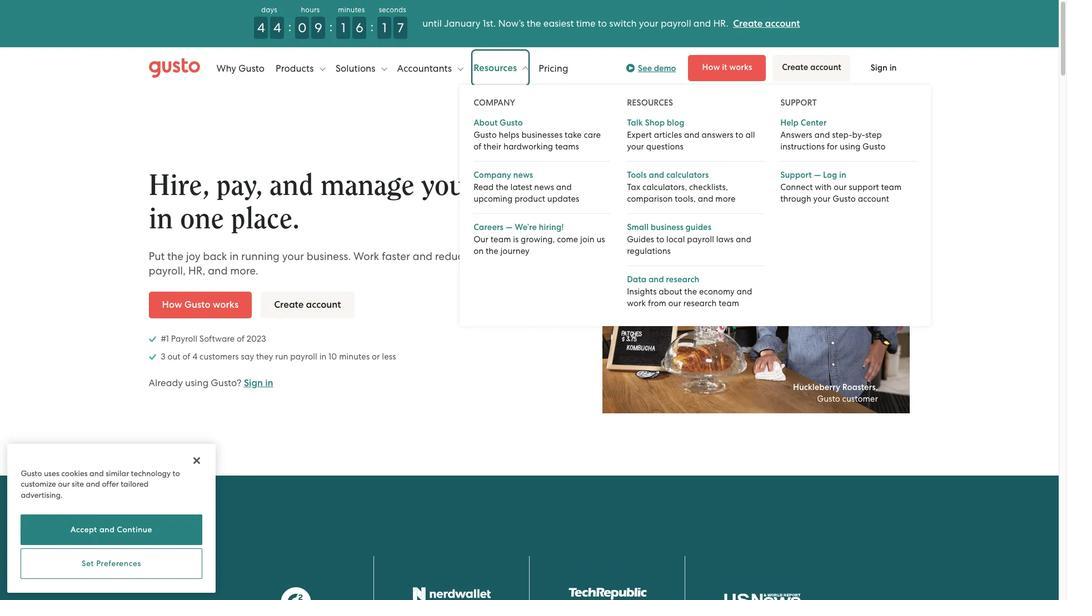 Task type: locate. For each thing, give the bounding box(es) containing it.
teams
[[555, 142, 579, 152]]

joy
[[186, 250, 201, 263]]

the up payroll,
[[167, 250, 184, 263]]

to right time
[[598, 18, 607, 29]]

using left gusto?
[[185, 377, 209, 388]]

support up help on the top of the page
[[781, 98, 817, 108]]

accountants button
[[397, 51, 464, 85]]

and inside "small business guides guides to local payroll laws and regulations"
[[736, 234, 752, 244]]

4
[[257, 20, 265, 36], [274, 20, 281, 36], [193, 352, 198, 362]]

0 horizontal spatial all
[[551, 171, 580, 201]]

news up product
[[535, 182, 554, 192]]

1 horizontal spatial —
[[814, 170, 822, 180]]

work
[[354, 250, 379, 263]]

1 horizontal spatial our
[[669, 298, 682, 308]]

software
[[200, 334, 235, 344]]

the right the now's
[[527, 18, 541, 29]]

news up latest
[[514, 170, 533, 180]]

1 horizontal spatial all
[[746, 130, 755, 140]]

demo
[[654, 63, 676, 73]]

0 vertical spatial create account link
[[734, 18, 800, 29]]

1 company from the top
[[474, 98, 516, 108]]

0 vertical spatial how
[[703, 62, 720, 72]]

support up connect
[[781, 170, 812, 180]]

and right laws
[[736, 234, 752, 244]]

1
[[341, 20, 346, 36], [382, 20, 387, 36]]

2 vertical spatial our
[[58, 480, 70, 489]]

0 horizontal spatial works
[[213, 299, 239, 311]]

the right on
[[486, 246, 499, 256]]

0 vertical spatial resources
[[474, 62, 520, 74]]

0 horizontal spatial —
[[506, 222, 513, 232]]

preferences
[[96, 560, 141, 569]]

minutes left or
[[339, 352, 370, 362]]

economy
[[700, 287, 735, 297]]

gusto inside support — log in connect with our support team through your gusto account
[[833, 194, 856, 204]]

support for support
[[781, 98, 817, 108]]

create inside main element
[[782, 62, 809, 72]]

checklists,
[[690, 182, 728, 192]]

resources down 1st.
[[474, 62, 520, 74]]

10
[[329, 352, 337, 362]]

in inside put the joy back in running your business. work faster and reduce errors with automated payroll, hr, and more.
[[230, 250, 239, 263]]

gusto right why
[[239, 63, 265, 74]]

small business guides guides to local payroll laws and regulations
[[627, 222, 752, 256]]

— for careers
[[506, 222, 513, 232]]

1 vertical spatial —
[[506, 222, 513, 232]]

resources
[[474, 62, 520, 74], [627, 98, 674, 108]]

1 horizontal spatial create
[[734, 18, 763, 29]]

team inside data and research insights about the economy and work from our research team
[[719, 298, 740, 308]]

until
[[423, 18, 442, 29]]

data and research insights about the economy and work from our research team
[[627, 274, 753, 308]]

with down log
[[815, 182, 832, 192]]

how gusto works link
[[149, 292, 252, 318]]

1 vertical spatial company
[[474, 170, 512, 180]]

0 vertical spatial with
[[815, 182, 832, 192]]

create account inside hire, pay, and manage your team all in one place. main content
[[274, 299, 341, 311]]

team inside careers — we're hiring! our team is growing, come join us on the journey
[[491, 234, 511, 244]]

our inside support — log in connect with our support team through your gusto account
[[834, 182, 847, 192]]

1 vertical spatial with
[[503, 250, 524, 263]]

2 vertical spatial payroll
[[290, 352, 317, 362]]

and inside button
[[100, 526, 115, 535]]

support inside support — log in connect with our support team through your gusto account
[[781, 170, 812, 180]]

0 horizontal spatial news
[[514, 170, 533, 180]]

: right 9
[[329, 19, 333, 34]]

all right product
[[551, 171, 580, 201]]

of right out
[[183, 352, 191, 362]]

create account up center
[[782, 62, 842, 72]]

create account down business.
[[274, 299, 341, 311]]

customers
[[200, 352, 239, 362]]

gusto down support
[[833, 194, 856, 204]]

our down log
[[834, 182, 847, 192]]

small
[[627, 222, 649, 232]]

your inside talk shop blog expert articles and answers to all your questions
[[627, 142, 645, 152]]

— left we're
[[506, 222, 513, 232]]

we're
[[515, 222, 537, 232]]

1 vertical spatial payroll
[[688, 234, 715, 244]]

sign in
[[871, 63, 897, 73]]

1 left 7 at the top left of the page
[[382, 20, 387, 36]]

tools
[[627, 170, 647, 180]]

to inside until january 1st. now's the easiest time to switch your payroll and hr. create account
[[598, 18, 607, 29]]

2 horizontal spatial our
[[834, 182, 847, 192]]

1 horizontal spatial how
[[703, 62, 720, 72]]

the inside until january 1st. now's the easiest time to switch your payroll and hr. create account
[[527, 18, 541, 29]]

reduce
[[435, 250, 469, 263]]

—
[[814, 170, 822, 180], [506, 222, 513, 232]]

in inside support — log in connect with our support team through your gusto account
[[840, 170, 847, 180]]

all
[[746, 130, 755, 140], [551, 171, 580, 201]]

already using gusto? sign in
[[149, 377, 273, 389]]

our left site at the left of the page
[[58, 480, 70, 489]]

0 vertical spatial create
[[734, 18, 763, 29]]

resources inside resources dropdown button
[[474, 62, 520, 74]]

the right about
[[685, 287, 697, 297]]

tiny image
[[630, 66, 633, 70]]

2 horizontal spatial of
[[474, 142, 482, 152]]

1 horizontal spatial create account
[[782, 62, 842, 72]]

1 vertical spatial create
[[782, 62, 809, 72]]

your inside put the joy back in running your business. work faster and reduce errors with automated payroll, hr, and more.
[[282, 250, 304, 263]]

how down payroll,
[[162, 299, 182, 311]]

how inside main element
[[703, 62, 720, 72]]

works
[[730, 62, 753, 72], [213, 299, 239, 311]]

it
[[722, 62, 728, 72]]

how inside hire, pay, and manage your team all in one place. main content
[[162, 299, 182, 311]]

1 horizontal spatial 4
[[257, 20, 265, 36]]

1 vertical spatial all
[[551, 171, 580, 201]]

place.
[[231, 204, 300, 234]]

minutes
[[338, 6, 365, 14], [339, 352, 370, 362]]

0 vertical spatial news
[[514, 170, 533, 180]]

and right accept
[[100, 526, 115, 535]]

with down is
[[503, 250, 524, 263]]

1 horizontal spatial of
[[237, 334, 245, 344]]

and up calculators,
[[649, 170, 665, 180]]

1 vertical spatial minutes
[[339, 352, 370, 362]]

answers
[[781, 130, 813, 140]]

and inside hire, pay, and manage your team all in one place.
[[270, 171, 313, 201]]

1 horizontal spatial sign in link
[[858, 56, 911, 81]]

in inside hire, pay, and manage your team all in one place.
[[149, 204, 173, 234]]

0 vertical spatial sign in link
[[858, 56, 911, 81]]

sign inside hire, pay, and manage your team all in one place. main content
[[244, 377, 263, 389]]

sign in link
[[858, 56, 911, 81], [244, 377, 273, 389]]

2 vertical spatial of
[[183, 352, 191, 362]]

help center answers and step-by-step instructions for using gusto
[[781, 118, 886, 152]]

your
[[639, 18, 659, 29], [627, 142, 645, 152], [422, 171, 477, 201], [814, 194, 831, 204], [282, 250, 304, 263]]

0 horizontal spatial of
[[183, 352, 191, 362]]

about gusto gusto helps businesses take care of their hardworking teams
[[474, 118, 601, 152]]

works right it
[[730, 62, 753, 72]]

0 horizontal spatial using
[[185, 377, 209, 388]]

1 vertical spatial using
[[185, 377, 209, 388]]

all right answers
[[746, 130, 755, 140]]

and
[[694, 18, 711, 29], [685, 130, 700, 140], [815, 130, 830, 140], [649, 170, 665, 180], [270, 171, 313, 201], [557, 182, 572, 192], [698, 194, 714, 204], [736, 234, 752, 244], [413, 250, 433, 263], [208, 264, 228, 277], [649, 274, 664, 284], [737, 287, 753, 297], [90, 469, 104, 478], [86, 480, 100, 489], [100, 526, 115, 535]]

guides
[[686, 222, 712, 232]]

in inside sign in link
[[890, 63, 897, 73]]

0 vertical spatial payroll
[[661, 18, 692, 29]]

1st.
[[483, 18, 496, 29]]

main element
[[149, 51, 932, 326]]

1 : from the left
[[288, 19, 292, 34]]

support for support — log in connect with our support team through your gusto account
[[781, 170, 812, 180]]

0 vertical spatial our
[[834, 182, 847, 192]]

1 horizontal spatial resources
[[627, 98, 674, 108]]

create account link right 'hr.'
[[734, 18, 800, 29]]

our inside gusto uses cookies and similar technology to customize our site and offer tailored advertising.
[[58, 480, 70, 489]]

0 vertical spatial using
[[840, 142, 861, 152]]

team inside hire, pay, and manage your team all in one place.
[[484, 171, 544, 201]]

tools,
[[675, 194, 696, 204]]

gusto image image
[[603, 151, 911, 414]]

research up about
[[666, 274, 700, 284]]

2 1 from the left
[[382, 20, 387, 36]]

payroll down guides
[[688, 234, 715, 244]]

works up the software
[[213, 299, 239, 311]]

back
[[203, 250, 227, 263]]

on
[[474, 246, 484, 256]]

1 vertical spatial create account
[[274, 299, 341, 311]]

the inside careers — we're hiring! our team is growing, come join us on the journey
[[486, 246, 499, 256]]

and down center
[[815, 130, 830, 140]]

1 vertical spatial sign
[[244, 377, 263, 389]]

hire,
[[149, 171, 209, 201]]

payroll right run
[[290, 352, 317, 362]]

of left 2023
[[237, 334, 245, 344]]

0 horizontal spatial our
[[58, 480, 70, 489]]

support — log in connect with our support team through your gusto account
[[781, 170, 902, 204]]

company up about at the top left
[[474, 98, 516, 108]]

0 vertical spatial company
[[474, 98, 516, 108]]

payroll,
[[149, 264, 186, 277]]

gusto down step
[[863, 142, 886, 152]]

helps
[[499, 130, 520, 140]]

— inside support — log in connect with our support team through your gusto account
[[814, 170, 822, 180]]

gusto down hr,
[[184, 299, 211, 311]]

the up upcoming
[[496, 182, 509, 192]]

minutes up 6
[[338, 6, 365, 14]]

payroll
[[661, 18, 692, 29], [688, 234, 715, 244], [290, 352, 317, 362]]

gusto inside help center answers and step-by-step instructions for using gusto
[[863, 142, 886, 152]]

1 horizontal spatial :
[[329, 19, 333, 34]]

0 horizontal spatial create
[[274, 299, 304, 311]]

updates
[[548, 194, 580, 204]]

0 horizontal spatial 4
[[193, 352, 198, 362]]

1 horizontal spatial works
[[730, 62, 753, 72]]

step-
[[833, 130, 853, 140]]

and right site at the left of the page
[[86, 480, 100, 489]]

step
[[866, 130, 882, 140]]

gusto uses cookies and similar technology to customize our site and offer tailored advertising.
[[21, 469, 180, 500]]

research down economy
[[684, 298, 717, 308]]

pricing
[[539, 63, 569, 74]]

0 horizontal spatial with
[[503, 250, 524, 263]]

1 left 6
[[341, 20, 346, 36]]

gusto up customize
[[21, 469, 42, 478]]

0 vertical spatial all
[[746, 130, 755, 140]]

resources up shop
[[627, 98, 674, 108]]

to right answers
[[736, 130, 744, 140]]

and up updates
[[557, 182, 572, 192]]

see demo link
[[626, 61, 676, 75]]

uses
[[44, 469, 59, 478]]

to down business
[[657, 234, 665, 244]]

:
[[288, 19, 292, 34], [329, 19, 333, 34], [371, 19, 374, 34]]

the inside company news read the latest news and upcoming product updates
[[496, 182, 509, 192]]

technology
[[131, 469, 171, 478]]

0 horizontal spatial sign
[[244, 377, 263, 389]]

1 horizontal spatial news
[[535, 182, 554, 192]]

0 horizontal spatial create account
[[274, 299, 341, 311]]

accept and continue button
[[21, 515, 202, 546]]

run
[[275, 352, 288, 362]]

works inside how gusto works link
[[213, 299, 239, 311]]

0 horizontal spatial 1
[[341, 20, 346, 36]]

our down about
[[669, 298, 682, 308]]

why gusto link
[[217, 51, 265, 85]]

company inside company news read the latest news and upcoming product updates
[[474, 170, 512, 180]]

2 horizontal spatial :
[[371, 19, 374, 34]]

0 vertical spatial create account
[[782, 62, 842, 72]]

0 horizontal spatial :
[[288, 19, 292, 34]]

errors
[[472, 250, 500, 263]]

0 vertical spatial support
[[781, 98, 817, 108]]

with inside put the joy back in running your business. work faster and reduce errors with automated payroll, hr, and more.
[[503, 250, 524, 263]]

see demo
[[638, 63, 676, 73]]

1 vertical spatial create account link
[[773, 55, 851, 81]]

the
[[527, 18, 541, 29], [496, 182, 509, 192], [486, 246, 499, 256], [167, 250, 184, 263], [685, 287, 697, 297]]

us
[[597, 234, 605, 244]]

and inside company news read the latest news and upcoming product updates
[[557, 182, 572, 192]]

of left 'their'
[[474, 142, 482, 152]]

0 vertical spatial works
[[730, 62, 753, 72]]

0 vertical spatial of
[[474, 142, 482, 152]]

1 vertical spatial support
[[781, 170, 812, 180]]

manage
[[321, 171, 415, 201]]

0 vertical spatial sign
[[871, 63, 888, 73]]

in
[[890, 63, 897, 73], [840, 170, 847, 180], [149, 204, 173, 234], [230, 250, 239, 263], [320, 352, 327, 362], [265, 377, 273, 389]]

company up read
[[474, 170, 512, 180]]

1 horizontal spatial using
[[840, 142, 861, 152]]

2 : from the left
[[329, 19, 333, 34]]

2 horizontal spatial create
[[782, 62, 809, 72]]

works inside how it works link
[[730, 62, 753, 72]]

— inside careers — we're hiring! our team is growing, come join us on the journey
[[506, 222, 513, 232]]

upcoming
[[474, 194, 513, 204]]

accept
[[71, 526, 97, 535]]

1 vertical spatial news
[[535, 182, 554, 192]]

to inside "small business guides guides to local payroll laws and regulations"
[[657, 234, 665, 244]]

— for support
[[814, 170, 822, 180]]

2 company from the top
[[474, 170, 512, 180]]

1 vertical spatial works
[[213, 299, 239, 311]]

and right economy
[[737, 287, 753, 297]]

and up place.
[[270, 171, 313, 201]]

1 horizontal spatial with
[[815, 182, 832, 192]]

— left log
[[814, 170, 822, 180]]

gusto down huckleberry
[[818, 394, 841, 404]]

1 support from the top
[[781, 98, 817, 108]]

0 horizontal spatial resources
[[474, 62, 520, 74]]

1 horizontal spatial sign
[[871, 63, 888, 73]]

to right technology
[[173, 469, 180, 478]]

2 vertical spatial create
[[274, 299, 304, 311]]

1 vertical spatial our
[[669, 298, 682, 308]]

how left it
[[703, 62, 720, 72]]

and left 'hr.'
[[694, 18, 711, 29]]

1 vertical spatial sign in link
[[244, 377, 273, 389]]

one
[[180, 204, 224, 234]]

3 : from the left
[[371, 19, 374, 34]]

and down blog
[[685, 130, 700, 140]]

1 1 from the left
[[341, 20, 346, 36]]

1 vertical spatial how
[[162, 299, 182, 311]]

sign inside main element
[[871, 63, 888, 73]]

2 support from the top
[[781, 170, 812, 180]]

0 horizontal spatial how
[[162, 299, 182, 311]]

put
[[149, 250, 165, 263]]

: for 6
[[371, 19, 374, 34]]

create account link down business.
[[261, 292, 355, 318]]

: right 6
[[371, 19, 374, 34]]

all inside talk shop blog expert articles and answers to all your questions
[[746, 130, 755, 140]]

0 vertical spatial —
[[814, 170, 822, 180]]

create account link up center
[[773, 55, 851, 81]]

: left "0"
[[288, 19, 292, 34]]

using down step- at the right of page
[[840, 142, 861, 152]]

put the joy back in running your business. work faster and reduce errors with automated payroll, hr, and more.
[[149, 250, 582, 277]]

1 vertical spatial resources
[[627, 98, 674, 108]]

0 vertical spatial research
[[666, 274, 700, 284]]

1 horizontal spatial 1
[[382, 20, 387, 36]]

payroll inside "small business guides guides to local payroll laws and regulations"
[[688, 234, 715, 244]]

payroll left 'hr.'
[[661, 18, 692, 29]]



Task type: vqa. For each thing, say whether or not it's contained in the screenshot.


Task type: describe. For each thing, give the bounding box(es) containing it.
your inside support — log in connect with our support team through your gusto account
[[814, 194, 831, 204]]

to inside talk shop blog expert articles and answers to all your questions
[[736, 130, 744, 140]]

more
[[716, 194, 736, 204]]

with inside support — log in connect with our support team through your gusto account
[[815, 182, 832, 192]]

works for how gusto works
[[213, 299, 239, 311]]

is
[[513, 234, 519, 244]]

say
[[241, 352, 254, 362]]

running
[[241, 250, 280, 263]]

3 out of 4 customers say they run payroll in 10 minutes or less
[[159, 352, 396, 362]]

already
[[149, 377, 183, 388]]

huckleberry
[[793, 383, 841, 393]]

hr,
[[188, 264, 205, 277]]

now's
[[499, 18, 525, 29]]

team inside support — log in connect with our support team through your gusto account
[[882, 182, 902, 192]]

gusto up helps
[[500, 118, 523, 128]]

insights
[[627, 287, 657, 297]]

growing,
[[521, 234, 555, 244]]

calculators
[[667, 170, 709, 180]]

how for how gusto works
[[162, 299, 182, 311]]

create account inside main element
[[782, 62, 842, 72]]

and up about
[[649, 274, 664, 284]]

talk shop blog expert articles and answers to all your questions
[[627, 118, 755, 152]]

and right the faster
[[413, 250, 433, 263]]

offer
[[102, 480, 119, 489]]

less
[[382, 352, 396, 362]]

until january 1st. now's the easiest time to switch your payroll and hr. create account
[[423, 18, 800, 29]]

#1 payroll software of 2023
[[159, 334, 266, 344]]

hire, pay, and manage your team all in one place.
[[149, 171, 580, 234]]

hire, pay, and manage your team all in one place. main content
[[0, 89, 1059, 601]]

minutes inside hire, pay, and manage your team all in one place. main content
[[339, 352, 370, 362]]

for
[[827, 142, 838, 152]]

1 vertical spatial research
[[684, 298, 717, 308]]

through
[[781, 194, 812, 204]]

tools and calculators tax calculators, checklists, comparison tools, and more
[[627, 170, 736, 204]]

account inside hire, pay, and manage your team all in one place. main content
[[306, 299, 341, 311]]

and inside help center answers and step-by-step instructions for using gusto
[[815, 130, 830, 140]]

product
[[515, 194, 546, 204]]

tax
[[627, 182, 641, 192]]

2 vertical spatial create account link
[[261, 292, 355, 318]]

careers
[[474, 222, 504, 232]]

business.
[[307, 250, 351, 263]]

hardworking
[[504, 142, 553, 152]]

or
[[372, 352, 380, 362]]

comparison
[[627, 194, 673, 204]]

our
[[474, 234, 489, 244]]

careers — we're hiring! our team is growing, come join us on the journey
[[474, 222, 605, 256]]

company for company news read the latest news and upcoming product updates
[[474, 170, 512, 180]]

how for how it works
[[703, 62, 720, 72]]

works for how it works
[[730, 62, 753, 72]]

businesses
[[522, 130, 563, 140]]

center
[[801, 118, 827, 128]]

9
[[315, 20, 322, 36]]

1 vertical spatial of
[[237, 334, 245, 344]]

time
[[576, 18, 596, 29]]

payroll inside hire, pay, and manage your team all in one place. main content
[[290, 352, 317, 362]]

your inside until january 1st. now's the easiest time to switch your payroll and hr. create account
[[639, 18, 659, 29]]

products
[[276, 63, 316, 74]]

easiest
[[544, 18, 574, 29]]

take
[[565, 130, 582, 140]]

: for 9
[[329, 19, 333, 34]]

using inside help center answers and step-by-step instructions for using gusto
[[840, 142, 861, 152]]

account inside support — log in connect with our support team through your gusto account
[[858, 194, 890, 204]]

payroll
[[171, 334, 197, 344]]

and inside talk shop blog expert articles and answers to all your questions
[[685, 130, 700, 140]]

all inside hire, pay, and manage your team all in one place.
[[551, 171, 580, 201]]

log
[[824, 170, 838, 180]]

automated
[[527, 250, 582, 263]]

the inside data and research insights about the economy and work from our research team
[[685, 287, 697, 297]]

company for company
[[474, 98, 516, 108]]

how it works
[[703, 62, 753, 72]]

gusto inside gusto uses cookies and similar technology to customize our site and offer tailored advertising.
[[21, 469, 42, 478]]

our inside data and research insights about the economy and work from our research team
[[669, 298, 682, 308]]

online payroll services, hr, and benefits | gusto image
[[149, 58, 200, 78]]

hr.
[[714, 18, 729, 29]]

work
[[627, 298, 646, 308]]

the inside put the joy back in running your business. work faster and reduce errors with automated payroll, hr, and more.
[[167, 250, 184, 263]]

answers
[[702, 130, 734, 140]]

: for 4
[[288, 19, 292, 34]]

blog
[[667, 118, 685, 128]]

out
[[168, 352, 181, 362]]

help
[[781, 118, 799, 128]]

and down back
[[208, 264, 228, 277]]

and inside until january 1st. now's the easiest time to switch your payroll and hr. create account
[[694, 18, 711, 29]]

1 for 6
[[341, 20, 346, 36]]

0 vertical spatial minutes
[[338, 6, 365, 14]]

to inside gusto uses cookies and similar technology to customize our site and offer tailored advertising.
[[173, 469, 180, 478]]

advertising.
[[21, 491, 63, 500]]

questions
[[647, 142, 684, 152]]

read
[[474, 182, 494, 192]]

why
[[217, 63, 236, 74]]

2023
[[247, 334, 266, 344]]

about
[[474, 118, 498, 128]]

6
[[356, 20, 364, 36]]

your inside hire, pay, and manage your team all in one place.
[[422, 171, 477, 201]]

and up offer
[[90, 469, 104, 478]]

how it works link
[[689, 55, 767, 81]]

journey
[[501, 246, 530, 256]]

similar
[[106, 469, 129, 478]]

latest
[[511, 182, 533, 192]]

instructions
[[781, 142, 825, 152]]

products button
[[276, 51, 325, 85]]

by-
[[853, 130, 866, 140]]

laws
[[717, 234, 734, 244]]

using inside already using gusto? sign in
[[185, 377, 209, 388]]

gusto inside huckleberry roasters, gusto customer
[[818, 394, 841, 404]]

2 horizontal spatial 4
[[274, 20, 281, 36]]

create inside hire, pay, and manage your team all in one place. main content
[[274, 299, 304, 311]]

pricing link
[[539, 51, 569, 85]]

gusto?
[[211, 377, 242, 388]]

and down 'checklists,'
[[698, 194, 714, 204]]

how gusto works
[[162, 299, 239, 311]]

hours
[[301, 6, 320, 14]]

calculators,
[[643, 182, 687, 192]]

huckleberry roasters, gusto customer
[[793, 383, 879, 404]]

payroll inside until january 1st. now's the easiest time to switch your payroll and hr. create account
[[661, 18, 692, 29]]

3
[[161, 352, 166, 362]]

their
[[484, 142, 502, 152]]

gusto down about at the top left
[[474, 130, 497, 140]]

0
[[298, 20, 307, 36]]

of inside about gusto gusto helps businesses take care of their hardworking teams
[[474, 142, 482, 152]]

1 for 7
[[382, 20, 387, 36]]

come
[[557, 234, 579, 244]]

customize
[[21, 480, 56, 489]]

local
[[667, 234, 685, 244]]

4 inside hire, pay, and manage your team all in one place. main content
[[193, 352, 198, 362]]

0 horizontal spatial sign in link
[[244, 377, 273, 389]]

switch
[[610, 18, 637, 29]]



